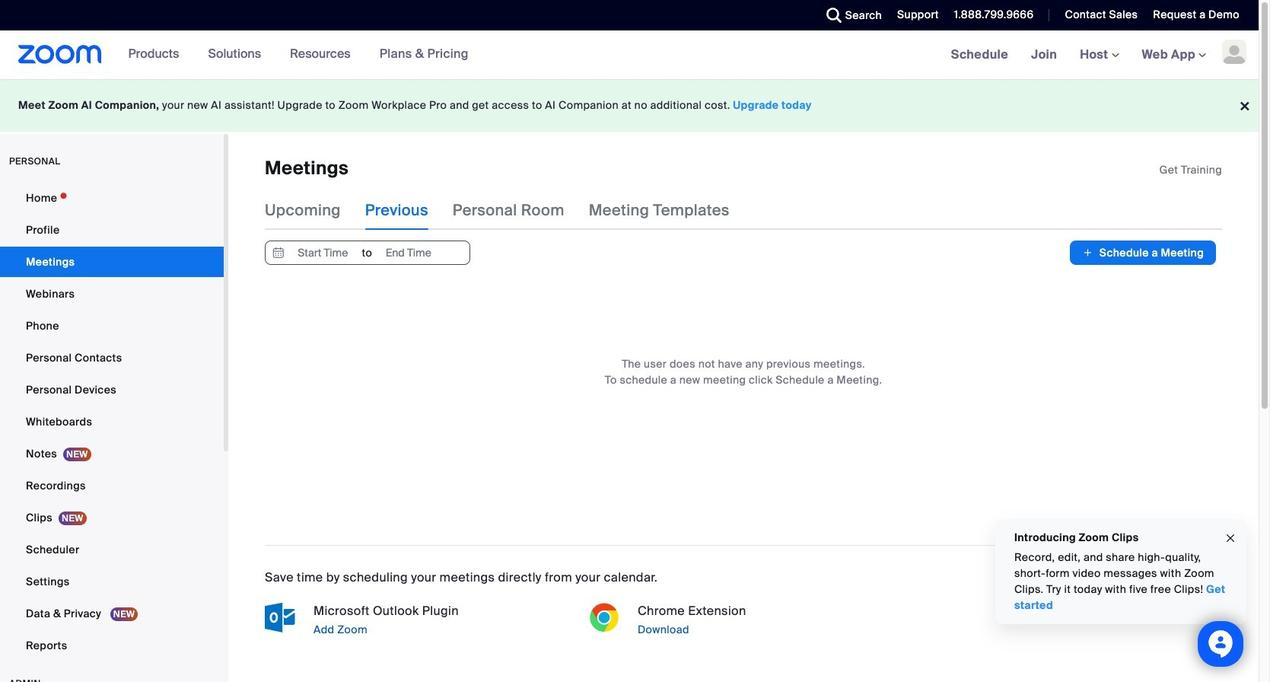 Task type: locate. For each thing, give the bounding box(es) containing it.
date image
[[270, 242, 288, 264]]

application
[[1160, 162, 1223, 177]]

footer
[[0, 79, 1259, 132]]

meetings navigation
[[940, 30, 1259, 80]]

tabs of meeting tab list
[[265, 191, 754, 230]]

personal menu menu
[[0, 183, 224, 662]]

banner
[[0, 30, 1259, 80]]

Date Range Picker Start field
[[288, 242, 358, 264]]



Task type: describe. For each thing, give the bounding box(es) containing it.
zoom logo image
[[18, 45, 102, 64]]

Date Range Picker End field
[[373, 242, 444, 264]]

product information navigation
[[102, 30, 480, 79]]

add image
[[1083, 245, 1094, 261]]

close image
[[1225, 530, 1237, 547]]

profile picture image
[[1223, 40, 1247, 64]]



Task type: vqa. For each thing, say whether or not it's contained in the screenshot.
Add to Yahoo Calendar icon
no



